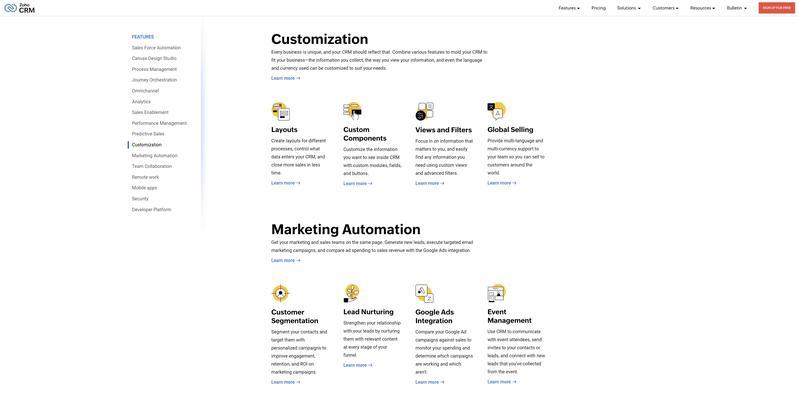 Task type: describe. For each thing, give the bounding box(es) containing it.
determine
[[416, 353, 436, 359]]

event management
[[488, 308, 532, 324]]

1 horizontal spatial multi-
[[504, 138, 516, 144]]

process management
[[132, 67, 177, 72]]

on inside marketing automation get your marketing and sales teams on the same page. generate new leads, execute targeted email marketing campaigns, and compare ad spending to sales revenue with the google ads integration.
[[346, 240, 351, 245]]

resources
[[691, 5, 711, 10]]

predictive sales
[[132, 131, 165, 137]]

in inside create layouts for different processes, control what data enters your crm, and close more sales in less time.
[[307, 162, 311, 168]]

learn more link down the get
[[271, 257, 301, 264]]

marketing for marketing automation get your marketing and sales teams on the same page. generate new leads, execute targeted email marketing campaigns, and compare ad spending to sales revenue with the google ads integration.
[[271, 221, 339, 237]]

integration.
[[448, 248, 471, 253]]

from
[[488, 369, 497, 374]]

work
[[149, 174, 159, 180]]

bulletin link
[[727, 0, 747, 16]]

learn more for google ads integration
[[416, 379, 439, 385]]

sales enablement
[[132, 110, 169, 115]]

to inside segment your contacts and target them with personalized campaigns to improve engagement, retention, and roi on marketing campaigns.
[[322, 345, 326, 351]]

processes,
[[271, 146, 293, 152]]

google inside marketing automation get your marketing and sales teams on the same page. generate new leads, execute targeted email marketing campaigns, and compare ad spending to sales revenue with the google ads integration.
[[423, 248, 438, 253]]

of
[[373, 344, 377, 350]]

learn more down fit
[[271, 75, 295, 81]]

learn more for event management
[[488, 379, 511, 385]]

spending inside marketing automation get your marketing and sales teams on the same page. generate new leads, execute targeted email marketing campaigns, and compare ad spending to sales revenue with the google ads integration.
[[352, 248, 371, 253]]

matters
[[416, 146, 431, 152]]

information inside the 'customize the information you want to see inside crm with custom modules, fields, and buttons.'
[[374, 147, 398, 152]]

predictive
[[132, 131, 152, 137]]

support
[[518, 146, 534, 152]]

sales up the compare
[[320, 240, 331, 245]]

language inside provide multi-language and multi-currency support to your team so you can sell to customers around the world.
[[516, 138, 534, 144]]

lead
[[344, 308, 360, 316]]

focus
[[416, 138, 428, 144]]

learn more for layouts
[[271, 180, 295, 186]]

your inside marketing automation get your marketing and sales teams on the same page. generate new leads, execute targeted email marketing campaigns, and compare ad spending to sales revenue with the google ads integration.
[[280, 240, 288, 245]]

leads inside use crm to communicate with event attendees, send invites to your contacts or leads, and connect with new leads that you've collected from the event.
[[488, 361, 499, 366]]

journey
[[132, 77, 148, 83]]

remote
[[132, 174, 148, 180]]

use
[[488, 329, 495, 334]]

compare
[[416, 329, 434, 335]]

sign up for free
[[763, 6, 791, 9]]

your up the by
[[367, 320, 376, 326]]

features link
[[559, 0, 580, 16]]

various
[[412, 49, 427, 55]]

sign
[[763, 6, 771, 9]]

your right of
[[378, 344, 387, 350]]

more for event management
[[500, 379, 511, 385]]

more for lead nurturing
[[356, 362, 367, 368]]

your inside provide multi-language and multi-currency support to your team so you can sell to customers around the world.
[[488, 154, 497, 160]]

be
[[318, 65, 324, 71]]

customization for customization every business is unique, and your crm should reflect that. combine various features to mold your crm to fit your business—the information you collect, the way you view your information, and even the language and currency used can be customized to suit your needs.
[[271, 31, 368, 47]]

up
[[772, 6, 776, 9]]

ads inside google ads integration
[[441, 308, 454, 316]]

language inside the customization every business is unique, and your crm should reflect that. combine various features to mold your crm to fit your business—the information you collect, the way you view your information, and even the language and currency used can be customized to suit your needs.
[[464, 57, 482, 63]]

with inside marketing automation get your marketing and sales teams on the same page. generate new leads, execute targeted email marketing campaigns, and compare ad spending to sales revenue with the google ads integration.
[[406, 248, 415, 253]]

learn more for global selling
[[488, 180, 511, 186]]

integration
[[416, 317, 453, 325]]

the left same
[[352, 240, 359, 245]]

you inside focus in on information that matters to you, and easily find any information you need using custom views and advanced filters.
[[458, 154, 465, 160]]

automation for marketing automation get your marketing and sales teams on the same page. generate new leads, execute targeted email marketing campaigns, and compare ad spending to sales revenue with the google ads integration.
[[342, 221, 421, 237]]

more for views and filters
[[428, 181, 439, 186]]

are
[[416, 361, 422, 367]]

custom inside the 'customize the information you want to see inside crm with custom modules, fields, and buttons.'
[[353, 163, 369, 168]]

every
[[271, 49, 282, 55]]

customization for customization
[[132, 142, 162, 148]]

at
[[344, 344, 348, 350]]

mobile
[[132, 185, 146, 191]]

information down you,
[[433, 154, 457, 160]]

with inside segment your contacts and target them with personalized campaigns to improve engagement, retention, and roi on marketing campaigns.
[[296, 337, 305, 343]]

crm inside use crm to communicate with event attendees, send invites to your contacts or leads, and connect with new leads that you've collected from the event.
[[497, 329, 506, 334]]

journey orchestration
[[132, 77, 177, 83]]

your right suit
[[363, 65, 372, 71]]

execute
[[427, 240, 443, 245]]

targeted
[[444, 240, 461, 245]]

google ads integration
[[416, 308, 454, 325]]

every
[[349, 344, 359, 350]]

want
[[352, 155, 362, 160]]

learn for views and filters
[[416, 181, 427, 186]]

you inside the 'customize the information you want to see inside crm with custom modules, fields, and buttons.'
[[344, 155, 351, 160]]

the inside use crm to communicate with event attendees, send invites to your contacts or leads, and connect with new leads that you've collected from the event.
[[499, 369, 505, 374]]

in inside focus in on information that matters to you, and easily find any information you need using custom views and advanced filters.
[[429, 138, 433, 144]]

easily
[[456, 146, 468, 152]]

studio
[[163, 56, 177, 61]]

2 vertical spatial sales
[[153, 131, 165, 137]]

learn down the get
[[271, 258, 283, 263]]

that.
[[382, 49, 391, 55]]

leads, inside use crm to communicate with event attendees, send invites to your contacts or leads, and connect with new leads that you've collected from the event.
[[488, 353, 500, 358]]

suit
[[355, 65, 362, 71]]

learn more link for lead nurturing
[[344, 362, 373, 369]]

fit
[[271, 57, 276, 63]]

more for custom components
[[356, 181, 367, 186]]

aren't.
[[416, 369, 428, 375]]

even
[[445, 57, 455, 63]]

crm right mold
[[473, 49, 482, 55]]

to inside marketing automation get your marketing and sales teams on the same page. generate new leads, execute targeted email marketing campaigns, and compare ad spending to sales revenue with the google ads integration.
[[372, 248, 376, 253]]

automation for marketing automation
[[154, 153, 178, 158]]

sales inside compare your google ad campaigns against sales to monitor your spending and determine which campaigns are working and which aren't.
[[456, 337, 466, 343]]

with inside the 'customize the information you want to see inside crm with custom modules, fields, and buttons.'
[[344, 163, 352, 168]]

sales inside create layouts for different processes, control what data enters your crm, and close more sales in less time.
[[295, 162, 306, 168]]

campaigns,
[[293, 248, 317, 253]]

nurturing
[[381, 328, 400, 334]]

team
[[498, 154, 508, 160]]

can inside provide multi-language and multi-currency support to your team so you can sell to customers around the world.
[[524, 154, 531, 160]]

performance management
[[132, 120, 187, 126]]

views
[[416, 126, 436, 134]]

you up the customized
[[341, 57, 348, 63]]

them inside strengthen your relationship with your leads by nurturing them with relevant content at every stage of your funnel.
[[344, 336, 354, 342]]

global
[[488, 126, 509, 133]]

sales for sales enablement
[[132, 110, 143, 115]]

orchestration
[[150, 77, 177, 83]]

your right fit
[[277, 57, 286, 63]]

on inside focus in on information that matters to you, and easily find any information you need using custom views and advanced filters.
[[434, 138, 439, 144]]

1 vertical spatial marketing
[[271, 248, 292, 253]]

strengthen
[[344, 320, 366, 326]]

for
[[302, 138, 308, 144]]

campaigns inside segment your contacts and target them with personalized campaigns to improve engagement, retention, and roi on marketing campaigns.
[[299, 345, 321, 351]]

solutions
[[617, 5, 637, 10]]

your down strengthen
[[353, 328, 362, 334]]

need
[[416, 162, 426, 168]]

menu shadow image
[[201, 0, 210, 245]]

that inside use crm to communicate with event attendees, send invites to your contacts or leads, and connect with new leads that you've collected from the event.
[[500, 361, 508, 366]]

so
[[509, 154, 514, 160]]

you,
[[438, 146, 446, 152]]

zoho crm logo image
[[4, 2, 35, 14]]

force
[[144, 45, 156, 50]]

learn for customer segmentation
[[271, 379, 283, 385]]

security
[[132, 196, 148, 201]]

features
[[132, 34, 154, 40]]

revenue
[[389, 248, 405, 253]]

that inside focus in on information that matters to you, and easily find any information you need using custom views and advanced filters.
[[465, 138, 473, 144]]

provide multi-language and multi-currency support to your team so you can sell to customers around the world.
[[488, 138, 545, 176]]

time.
[[271, 170, 282, 176]]

and inside the 'customize the information you want to see inside crm with custom modules, fields, and buttons.'
[[344, 171, 351, 176]]

can inside the customization every business is unique, and your crm should reflect that. combine various features to mold your crm to fit your business—the information you collect, the way you view your information, and even the language and currency used can be customized to suit your needs.
[[310, 65, 317, 71]]

close
[[271, 162, 282, 168]]

you've
[[509, 361, 522, 366]]

monitor
[[416, 345, 432, 351]]

combine
[[392, 49, 411, 55]]

resources link
[[691, 0, 716, 16]]

or
[[536, 345, 540, 350]]

custom
[[344, 126, 370, 133]]

learn more link for custom components
[[344, 180, 373, 187]]

currency inside provide multi-language and multi-currency support to your team so you can sell to customers around the world.
[[499, 146, 517, 152]]

teams
[[332, 240, 345, 245]]

team
[[132, 164, 144, 169]]

around
[[511, 162, 525, 168]]

remote work
[[132, 174, 159, 180]]

your inside segment your contacts and target them with personalized campaigns to improve engagement, retention, and roi on marketing campaigns.
[[291, 329, 300, 335]]

layouts
[[271, 126, 298, 133]]

segment
[[271, 329, 290, 335]]

the right revenue
[[416, 248, 422, 253]]

apps
[[147, 185, 157, 191]]

relationship
[[377, 320, 401, 326]]

learn more link for layouts
[[271, 180, 301, 187]]

campaigns.
[[293, 369, 317, 375]]

learn for lead nurturing
[[344, 362, 355, 368]]

the down mold
[[456, 57, 462, 63]]

ad
[[346, 248, 351, 253]]

new inside use crm to communicate with event attendees, send invites to your contacts or leads, and connect with new leads that you've collected from the event.
[[537, 353, 545, 358]]



Task type: locate. For each thing, give the bounding box(es) containing it.
your inside create layouts for different processes, control what data enters your crm, and close more sales in less time.
[[296, 154, 304, 160]]

google up against
[[445, 329, 460, 335]]

0 vertical spatial language
[[464, 57, 482, 63]]

marketing for marketing automation
[[132, 153, 153, 158]]

campaigns
[[416, 337, 438, 343], [299, 345, 321, 351], [451, 353, 473, 359]]

canvas
[[132, 56, 147, 61]]

leads, inside marketing automation get your marketing and sales teams on the same page. generate new leads, execute targeted email marketing campaigns, and compare ad spending to sales revenue with the google ads integration.
[[414, 240, 426, 245]]

information inside the customization every business is unique, and your crm should reflect that. combine various features to mold your crm to fit your business—the information you collect, the way you view your information, and even the language and currency used can be customized to suit your needs.
[[316, 57, 340, 63]]

on up ad at the left
[[346, 240, 351, 245]]

0 vertical spatial leads,
[[414, 240, 426, 245]]

to inside compare your google ad campaigns against sales to monitor your spending and determine which campaigns are working and which aren't.
[[467, 337, 472, 343]]

learn down advanced
[[416, 181, 427, 186]]

learn for custom components
[[344, 181, 355, 186]]

learn more down retention, in the left of the page
[[271, 379, 295, 385]]

learn down fit
[[271, 75, 283, 81]]

0 horizontal spatial on
[[309, 361, 314, 367]]

contacts
[[301, 329, 319, 335], [517, 345, 535, 350]]

relevant
[[365, 336, 381, 342]]

0 vertical spatial spending
[[352, 248, 371, 253]]

learn more down the get
[[271, 258, 295, 263]]

0 vertical spatial automation
[[157, 45, 181, 50]]

your
[[332, 49, 341, 55], [463, 49, 471, 55], [277, 57, 286, 63], [401, 57, 410, 63], [363, 65, 372, 71], [296, 154, 304, 160], [488, 154, 497, 160], [280, 240, 288, 245], [367, 320, 376, 326], [353, 328, 362, 334], [291, 329, 300, 335], [435, 329, 444, 335], [378, 344, 387, 350], [507, 345, 516, 350], [433, 345, 441, 351]]

to inside focus in on information that matters to you, and easily find any information you need using custom views and advanced filters.
[[433, 146, 437, 152]]

1 vertical spatial that
[[500, 361, 508, 366]]

that left you've
[[500, 361, 508, 366]]

analytics
[[132, 99, 151, 104]]

0 vertical spatial can
[[310, 65, 317, 71]]

learn more down advanced
[[416, 181, 439, 186]]

customization down predictive sales
[[132, 142, 162, 148]]

1 horizontal spatial currency
[[499, 146, 517, 152]]

learn more for custom components
[[344, 181, 367, 186]]

1 vertical spatial on
[[346, 240, 351, 245]]

learn for layouts
[[271, 180, 283, 186]]

learn more link for global selling
[[488, 180, 517, 187]]

0 vertical spatial marketing
[[290, 240, 310, 245]]

0 horizontal spatial them
[[285, 337, 295, 343]]

0 horizontal spatial customization
[[132, 142, 162, 148]]

learn down retention, in the left of the page
[[271, 379, 283, 385]]

spending down same
[[352, 248, 371, 253]]

learn more link for google ads integration
[[416, 379, 445, 386]]

ad
[[461, 329, 467, 335]]

1 horizontal spatial on
[[346, 240, 351, 245]]

contacts down attendees,
[[517, 345, 535, 350]]

learn
[[271, 75, 283, 81], [271, 180, 283, 186], [488, 180, 499, 186], [416, 181, 427, 186], [344, 181, 355, 186], [271, 258, 283, 263], [344, 362, 355, 368], [488, 379, 499, 385], [271, 379, 283, 385], [416, 379, 427, 385]]

language
[[464, 57, 482, 63], [516, 138, 534, 144]]

management for process
[[150, 67, 177, 72]]

2 horizontal spatial on
[[434, 138, 439, 144]]

stage
[[361, 344, 372, 350]]

0 vertical spatial multi-
[[504, 138, 516, 144]]

management down event
[[488, 316, 532, 324]]

leads, down the invites
[[488, 353, 500, 358]]

your inside use crm to communicate with event attendees, send invites to your contacts or leads, and connect with new leads that you've collected from the event.
[[507, 345, 516, 350]]

0 horizontal spatial can
[[310, 65, 317, 71]]

0 vertical spatial customization
[[271, 31, 368, 47]]

needs.
[[373, 65, 387, 71]]

1 horizontal spatial them
[[344, 336, 354, 342]]

the inside provide multi-language and multi-currency support to your team so you can sell to customers around the world.
[[526, 162, 532, 168]]

leads up the 'from'
[[488, 361, 499, 366]]

information up "easily"
[[440, 138, 464, 144]]

0 vertical spatial sales
[[132, 45, 143, 50]]

marketing inside segment your contacts and target them with personalized campaigns to improve engagement, retention, and roi on marketing campaigns.
[[271, 369, 292, 375]]

generate
[[385, 240, 403, 245]]

learn more link down retention, in the left of the page
[[271, 379, 301, 386]]

learn more link down advanced
[[416, 180, 445, 187]]

1 vertical spatial spending
[[443, 345, 461, 351]]

crm up "collect,"
[[342, 49, 352, 55]]

that
[[465, 138, 473, 144], [500, 361, 508, 366]]

1 horizontal spatial spending
[[443, 345, 461, 351]]

spending down against
[[443, 345, 461, 351]]

your down the segmentation at bottom left
[[291, 329, 300, 335]]

advanced
[[424, 171, 444, 176]]

process
[[132, 67, 149, 72]]

components
[[344, 134, 387, 142]]

with up engagement,
[[296, 337, 305, 343]]

1 vertical spatial which
[[449, 361, 461, 367]]

more inside create layouts for different processes, control what data enters your crm, and close more sales in less time.
[[283, 162, 294, 168]]

1 horizontal spatial contacts
[[517, 345, 535, 350]]

learn for global selling
[[488, 180, 499, 186]]

1 horizontal spatial custom
[[439, 162, 454, 168]]

marketing automation
[[132, 153, 178, 158]]

1 vertical spatial in
[[307, 162, 311, 168]]

0 vertical spatial new
[[404, 240, 413, 245]]

can down support
[[524, 154, 531, 160]]

new down or
[[537, 353, 545, 358]]

target
[[271, 337, 283, 343]]

1 horizontal spatial leads
[[488, 361, 499, 366]]

learn more down buttons.
[[344, 181, 367, 186]]

1 horizontal spatial marketing
[[271, 221, 339, 237]]

1 vertical spatial currency
[[499, 146, 517, 152]]

them up personalized
[[285, 337, 295, 343]]

developer
[[132, 207, 152, 212]]

engagement,
[[289, 353, 315, 359]]

language right the even
[[464, 57, 482, 63]]

segment your contacts and target them with personalized campaigns to improve engagement, retention, and roi on marketing campaigns.
[[271, 329, 327, 375]]

information up the inside
[[374, 147, 398, 152]]

retention,
[[271, 361, 290, 367]]

automation up studio
[[157, 45, 181, 50]]

customization every business is unique, and your crm should reflect that. combine various features to mold your crm to fit your business—the information you collect, the way you view your information, and even the language and currency used can be customized to suit your needs.
[[271, 31, 488, 71]]

2 vertical spatial marketing
[[271, 369, 292, 375]]

used
[[299, 65, 309, 71]]

your right mold
[[463, 49, 471, 55]]

currency up so
[[499, 146, 517, 152]]

1 vertical spatial google
[[416, 308, 440, 316]]

multi-
[[504, 138, 516, 144], [488, 146, 499, 152]]

sales force automation
[[132, 45, 181, 50]]

with down use
[[488, 337, 496, 342]]

0 vertical spatial management
[[150, 67, 177, 72]]

learn more link for event management
[[488, 378, 517, 385]]

more for customer segmentation
[[284, 379, 295, 385]]

collaboration
[[145, 164, 172, 169]]

lead nurturing
[[344, 308, 394, 316]]

management for performance
[[160, 120, 187, 126]]

1 vertical spatial leads
[[488, 361, 499, 366]]

0 horizontal spatial in
[[307, 162, 311, 168]]

you left want
[[344, 155, 351, 160]]

omnichannel
[[132, 88, 159, 94]]

with right revenue
[[406, 248, 415, 253]]

0 horizontal spatial currency
[[280, 65, 298, 71]]

information
[[316, 57, 340, 63], [440, 138, 464, 144], [374, 147, 398, 152], [433, 154, 457, 160]]

1 vertical spatial language
[[516, 138, 534, 144]]

sales down performance management
[[153, 131, 165, 137]]

the down sell
[[526, 162, 532, 168]]

language up support
[[516, 138, 534, 144]]

learn more link down the 'from'
[[488, 378, 517, 385]]

crm inside the 'customize the information you want to see inside crm with custom modules, fields, and buttons.'
[[390, 155, 400, 160]]

0 horizontal spatial new
[[404, 240, 413, 245]]

0 horizontal spatial leads
[[363, 328, 374, 334]]

and inside use crm to communicate with event attendees, send invites to your contacts or leads, and connect with new leads that you've collected from the event.
[[501, 353, 508, 358]]

customer segmentation
[[271, 308, 318, 325]]

enablement
[[144, 110, 169, 115]]

you inside provide multi-language and multi-currency support to your team so you can sell to customers around the world.
[[515, 154, 523, 160]]

leads, left execute
[[414, 240, 426, 245]]

ads inside marketing automation get your marketing and sales teams on the same page. generate new leads, execute targeted email marketing campaigns, and compare ad spending to sales revenue with the google ads integration.
[[439, 248, 447, 253]]

sales for sales force automation
[[132, 45, 143, 50]]

0 vertical spatial contacts
[[301, 329, 319, 335]]

2 vertical spatial automation
[[342, 221, 421, 237]]

automation
[[157, 45, 181, 50], [154, 153, 178, 158], [342, 221, 421, 237]]

roi
[[300, 361, 308, 367]]

design
[[148, 56, 162, 61]]

0 vertical spatial that
[[465, 138, 473, 144]]

0 vertical spatial leads
[[363, 328, 374, 334]]

strengthen your relationship with your leads by nurturing them with relevant content at every stage of your funnel.
[[344, 320, 401, 358]]

1 vertical spatial customization
[[132, 142, 162, 148]]

attendees,
[[510, 337, 531, 342]]

marketing down retention, in the left of the page
[[271, 369, 292, 375]]

spending inside compare your google ad campaigns against sales to monitor your spending and determine which campaigns are working and which aren't.
[[443, 345, 461, 351]]

create
[[271, 138, 285, 144]]

google inside compare your google ad campaigns against sales to monitor your spending and determine which campaigns are working and which aren't.
[[445, 329, 460, 335]]

0 horizontal spatial leads,
[[414, 240, 426, 245]]

learn more link down the used
[[271, 75, 301, 82]]

sales up the canvas
[[132, 45, 143, 50]]

1 vertical spatial multi-
[[488, 146, 499, 152]]

with
[[344, 163, 352, 168], [406, 248, 415, 253], [344, 328, 352, 334], [355, 336, 364, 342], [488, 337, 496, 342], [296, 337, 305, 343], [527, 353, 536, 358]]

collected
[[523, 361, 541, 366]]

and inside provide multi-language and multi-currency support to your team so you can sell to customers around the world.
[[536, 138, 543, 144]]

learn more down the 'from'
[[488, 379, 511, 385]]

learn more link down world.
[[488, 180, 517, 187]]

1 horizontal spatial new
[[537, 353, 545, 358]]

0 horizontal spatial custom
[[353, 163, 369, 168]]

1 vertical spatial can
[[524, 154, 531, 160]]

the left "way"
[[365, 57, 372, 63]]

campaigns down against
[[451, 353, 473, 359]]

2 vertical spatial management
[[488, 316, 532, 324]]

1 vertical spatial management
[[160, 120, 187, 126]]

learn for event management
[[488, 379, 499, 385]]

create layouts for different processes, control what data enters your crm, and close more sales in less time.
[[271, 138, 326, 176]]

marketing inside marketing automation get your marketing and sales teams on the same page. generate new leads, execute targeted email marketing campaigns, and compare ad spending to sales revenue with the google ads integration.
[[271, 221, 339, 237]]

learn more link for views and filters
[[416, 180, 445, 187]]

find
[[416, 154, 423, 160]]

the
[[365, 57, 372, 63], [456, 57, 462, 63], [366, 147, 373, 152], [526, 162, 532, 168], [352, 240, 359, 245], [416, 248, 422, 253], [499, 369, 505, 374]]

your up connect
[[507, 345, 516, 350]]

with down strengthen
[[344, 328, 352, 334]]

focus in on information that matters to you, and easily find any information you need using custom views and advanced filters.
[[416, 138, 473, 176]]

leads left the by
[[363, 328, 374, 334]]

1 vertical spatial sales
[[132, 110, 143, 115]]

google down execute
[[423, 248, 438, 253]]

1 horizontal spatial in
[[429, 138, 433, 144]]

your down against
[[433, 345, 441, 351]]

0 vertical spatial currency
[[280, 65, 298, 71]]

0 horizontal spatial spending
[[352, 248, 371, 253]]

can left "be"
[[310, 65, 317, 71]]

learn more down time.
[[271, 180, 295, 186]]

crm up fields,
[[390, 155, 400, 160]]

multi- down provide
[[488, 146, 499, 152]]

1 vertical spatial leads,
[[488, 353, 500, 358]]

google up integration
[[416, 308, 440, 316]]

customization up unique,
[[271, 31, 368, 47]]

0 horizontal spatial multi-
[[488, 146, 499, 152]]

learn more down world.
[[488, 180, 511, 186]]

1 horizontal spatial customization
[[271, 31, 368, 47]]

0 horizontal spatial campaigns
[[299, 345, 321, 351]]

sales down analytics
[[132, 110, 143, 115]]

0 vertical spatial which
[[437, 353, 449, 359]]

reflect
[[368, 49, 381, 55]]

1 horizontal spatial that
[[500, 361, 508, 366]]

1 vertical spatial ads
[[441, 308, 454, 316]]

layouts
[[286, 138, 301, 144]]

learn more link down buttons.
[[344, 180, 373, 187]]

your down the combine
[[401, 57, 410, 63]]

google inside google ads integration
[[416, 308, 440, 316]]

segmentation
[[271, 317, 318, 325]]

them up at
[[344, 336, 354, 342]]

0 vertical spatial on
[[434, 138, 439, 144]]

modules,
[[370, 163, 388, 168]]

leads,
[[414, 240, 426, 245], [488, 353, 500, 358]]

0 vertical spatial in
[[429, 138, 433, 144]]

with up collected
[[527, 353, 536, 358]]

working
[[423, 361, 439, 367]]

and inside create layouts for different processes, control what data enters your crm, and close more sales in less time.
[[317, 154, 325, 160]]

custom up buttons.
[[353, 163, 369, 168]]

1 horizontal spatial language
[[516, 138, 534, 144]]

information,
[[411, 57, 435, 63]]

custom
[[439, 162, 454, 168], [353, 163, 369, 168]]

views
[[456, 162, 467, 168]]

your up against
[[435, 329, 444, 335]]

1 vertical spatial automation
[[154, 153, 178, 158]]

buttons.
[[352, 171, 369, 176]]

your up the customized
[[332, 49, 341, 55]]

learn down 'funnel.'
[[344, 362, 355, 368]]

information up "be"
[[316, 57, 340, 63]]

1 vertical spatial marketing
[[271, 221, 339, 237]]

sales down crm,
[[295, 162, 306, 168]]

0 vertical spatial marketing
[[132, 153, 153, 158]]

marketing down the get
[[271, 248, 292, 253]]

new inside marketing automation get your marketing and sales teams on the same page. generate new leads, execute targeted email marketing campaigns, and compare ad spending to sales revenue with the google ads integration.
[[404, 240, 413, 245]]

the inside the 'customize the information you want to see inside crm with custom modules, fields, and buttons.'
[[366, 147, 373, 152]]

automation up page.
[[342, 221, 421, 237]]

management for event
[[488, 316, 532, 324]]

communicate
[[513, 329, 541, 334]]

sales down page.
[[377, 248, 388, 253]]

1 vertical spatial campaigns
[[299, 345, 321, 351]]

learn more down 'funnel.'
[[344, 362, 367, 368]]

which right working
[[449, 361, 461, 367]]

management up orchestration
[[150, 67, 177, 72]]

learn more for customer segmentation
[[271, 379, 295, 385]]

to inside the 'customize the information you want to see inside crm with custom modules, fields, and buttons.'
[[363, 155, 367, 160]]

you down that.
[[382, 57, 389, 63]]

learn down world.
[[488, 180, 499, 186]]

with up every
[[355, 336, 364, 342]]

in left less
[[307, 162, 311, 168]]

2 vertical spatial campaigns
[[451, 353, 473, 359]]

on inside segment your contacts and target them with personalized campaigns to improve engagement, retention, and roi on marketing campaigns.
[[309, 361, 314, 367]]

and
[[323, 49, 331, 55], [436, 57, 444, 63], [271, 65, 279, 71], [437, 126, 450, 134], [536, 138, 543, 144], [447, 146, 455, 152], [317, 154, 325, 160], [416, 171, 423, 176], [344, 171, 351, 176], [311, 240, 319, 245], [318, 248, 325, 253], [320, 329, 327, 335], [462, 345, 470, 351], [501, 353, 508, 358], [292, 361, 299, 367], [440, 361, 448, 367]]

custom inside focus in on information that matters to you, and easily find any information you need using custom views and advanced filters.
[[439, 162, 454, 168]]

more for google ads integration
[[428, 379, 439, 385]]

1 horizontal spatial can
[[524, 154, 531, 160]]

more for global selling
[[500, 180, 511, 186]]

team collaboration
[[132, 164, 172, 169]]

customization inside the customization every business is unique, and your crm should reflect that. combine various features to mold your crm to fit your business—the information you collect, the way you view your information, and even the language and currency used can be customized to suit your needs.
[[271, 31, 368, 47]]

platform
[[154, 207, 171, 212]]

same
[[360, 240, 371, 245]]

more for layouts
[[284, 180, 295, 186]]

marketing automation get your marketing and sales teams on the same page. generate new leads, execute targeted email marketing campaigns, and compare ad spending to sales revenue with the google ads integration.
[[271, 221, 473, 253]]

learn more for views and filters
[[416, 181, 439, 186]]

0 horizontal spatial that
[[465, 138, 473, 144]]

on right roi
[[309, 361, 314, 367]]

1 horizontal spatial leads,
[[488, 353, 500, 358]]

contacts down the segmentation at bottom left
[[301, 329, 319, 335]]

2 vertical spatial on
[[309, 361, 314, 367]]

features
[[559, 5, 576, 10]]

control
[[295, 146, 309, 152]]

free
[[783, 6, 791, 9]]

that up "easily"
[[465, 138, 473, 144]]

event
[[497, 337, 508, 342]]

event
[[488, 308, 507, 316]]

0 horizontal spatial contacts
[[301, 329, 319, 335]]

0 vertical spatial ads
[[439, 248, 447, 253]]

0 vertical spatial google
[[423, 248, 438, 253]]

google
[[423, 248, 438, 253], [416, 308, 440, 316], [445, 329, 460, 335]]

the right the 'from'
[[499, 369, 505, 374]]

1 horizontal spatial campaigns
[[416, 337, 438, 343]]

currency inside the customization every business is unique, and your crm should reflect that. combine various features to mold your crm to fit your business—the information you collect, the way you view your information, and even the language and currency used can be customized to suit your needs.
[[280, 65, 298, 71]]

way
[[373, 57, 381, 63]]

0 horizontal spatial language
[[464, 57, 482, 63]]

your down "control"
[[296, 154, 304, 160]]

marketing
[[132, 153, 153, 158], [271, 221, 339, 237]]

use crm to communicate with event attendees, send invites to your contacts or leads, and connect with new leads that you've collected from the event.
[[488, 329, 545, 374]]

what
[[310, 146, 320, 152]]

contacts inside segment your contacts and target them with personalized campaigns to improve engagement, retention, and roi on marketing campaigns.
[[301, 329, 319, 335]]

marketing
[[290, 240, 310, 245], [271, 248, 292, 253], [271, 369, 292, 375]]

nurturing
[[361, 308, 394, 316]]

learn more link for customer segmentation
[[271, 379, 301, 386]]

automation inside marketing automation get your marketing and sales teams on the same page. generate new leads, execute targeted email marketing campaigns, and compare ad spending to sales revenue with the google ads integration.
[[342, 221, 421, 237]]

2 vertical spatial google
[[445, 329, 460, 335]]

1 vertical spatial contacts
[[517, 345, 535, 350]]

leads inside strengthen your relationship with your leads by nurturing them with relevant content at every stage of your funnel.
[[363, 328, 374, 334]]

learn down time.
[[271, 180, 283, 186]]

0 horizontal spatial marketing
[[132, 153, 153, 158]]

learn for google ads integration
[[416, 379, 427, 385]]

marketing up campaigns,
[[271, 221, 339, 237]]

contacts inside use crm to communicate with event attendees, send invites to your contacts or leads, and connect with new leads that you've collected from the event.
[[517, 345, 535, 350]]

sales down ad
[[456, 337, 466, 343]]

business
[[283, 49, 302, 55]]

them inside segment your contacts and target them with personalized campaigns to improve engagement, retention, and roi on marketing campaigns.
[[285, 337, 295, 343]]

unique,
[[308, 49, 322, 55]]

automation up collaboration
[[154, 153, 178, 158]]

0 vertical spatial campaigns
[[416, 337, 438, 343]]

1 vertical spatial new
[[537, 353, 545, 358]]

learn more for lead nurturing
[[344, 362, 367, 368]]

new up revenue
[[404, 240, 413, 245]]

marketing up team
[[132, 153, 153, 158]]

management down enablement
[[160, 120, 187, 126]]

2 horizontal spatial campaigns
[[451, 353, 473, 359]]



Task type: vqa. For each thing, say whether or not it's contained in the screenshot.


